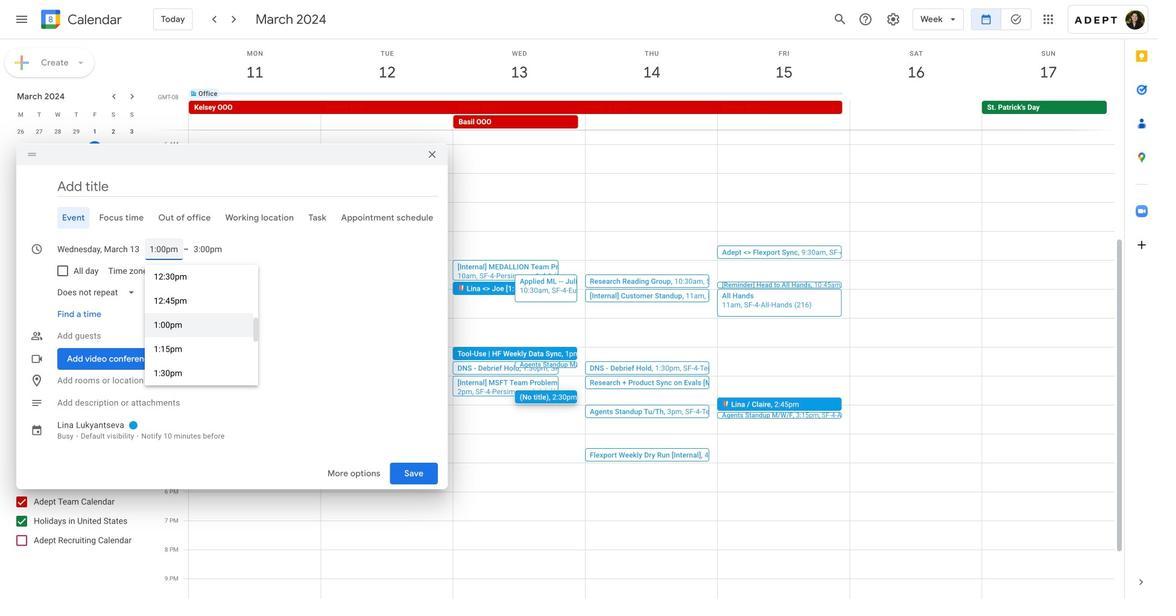 Task type: locate. For each thing, give the bounding box(es) containing it.
4 option from the top
[[145, 337, 253, 362]]

row group
[[11, 123, 141, 225]]

25 element
[[13, 192, 28, 206]]

21 element
[[69, 175, 84, 190]]

heading
[[65, 12, 122, 27]]

cell
[[321, 89, 454, 98], [454, 89, 586, 98], [586, 89, 718, 98], [718, 89, 851, 98], [851, 89, 983, 98], [983, 89, 1115, 98], [321, 101, 453, 130], [586, 101, 718, 130], [718, 101, 850, 130], [850, 101, 983, 130], [86, 140, 104, 157], [49, 157, 67, 174]]

30 element
[[106, 192, 121, 206]]

Add title text field
[[57, 177, 438, 196]]

february 28 element
[[51, 124, 65, 139]]

18 element
[[13, 175, 28, 190]]

28 element
[[69, 192, 84, 206]]

settings menu image
[[887, 12, 901, 27]]

9 element
[[106, 141, 121, 156]]

7 element
[[69, 141, 84, 156]]

8, today element
[[88, 141, 102, 156]]

27 element
[[51, 192, 65, 206]]

april 5 element
[[88, 209, 102, 223]]

1 element
[[88, 124, 102, 139]]

row
[[183, 79, 1125, 108], [183, 101, 1125, 130], [11, 106, 141, 123], [11, 123, 141, 140], [11, 140, 141, 157], [11, 157, 141, 174], [11, 174, 141, 191], [11, 191, 141, 208], [11, 208, 141, 225]]

other calendars list
[[2, 493, 150, 550]]

tab list
[[1126, 39, 1159, 566], [26, 207, 438, 229]]

None field
[[53, 282, 145, 304]]

None search field
[[0, 227, 150, 270]]

april 7 element
[[125, 209, 139, 223]]

option
[[145, 265, 253, 289], [145, 289, 253, 313], [145, 313, 253, 337], [145, 337, 253, 362], [145, 362, 253, 386]]

5 element
[[32, 141, 47, 156]]

5 option from the top
[[145, 362, 253, 386]]

Start date text field
[[57, 238, 140, 260]]

april 6 element
[[106, 209, 121, 223]]

april 1 element
[[13, 209, 28, 223]]

grid
[[155, 39, 1125, 599]]

february 29 element
[[69, 124, 84, 139]]

15 element
[[88, 158, 102, 173]]



Task type: describe. For each thing, give the bounding box(es) containing it.
march 2024 grid
[[11, 106, 141, 225]]

february 27 element
[[32, 124, 47, 139]]

1 option from the top
[[145, 265, 253, 289]]

13 element
[[51, 158, 65, 173]]

to element
[[183, 244, 189, 254]]

23 element
[[106, 175, 121, 190]]

31 element
[[125, 192, 139, 206]]

1 horizontal spatial tab list
[[1126, 39, 1159, 566]]

february 26 element
[[13, 124, 28, 139]]

22 element
[[88, 175, 102, 190]]

april 3 element
[[51, 209, 65, 223]]

heading inside calendar element
[[65, 12, 122, 27]]

20 element
[[51, 175, 65, 190]]

calendar element
[[39, 7, 122, 34]]

16 element
[[106, 158, 121, 173]]

17 element
[[125, 158, 139, 173]]

3 option from the top
[[145, 313, 253, 337]]

my calendars list
[[2, 389, 150, 466]]

2 element
[[106, 124, 121, 139]]

2 option from the top
[[145, 289, 253, 313]]

start time list box
[[145, 265, 258, 386]]

10 element
[[125, 141, 139, 156]]

29 element
[[88, 192, 102, 206]]

april 4 element
[[69, 209, 84, 223]]

14 element
[[69, 158, 84, 173]]

main drawer image
[[14, 12, 29, 27]]

4 element
[[13, 141, 28, 156]]

6 element
[[51, 141, 65, 156]]

11 element
[[13, 158, 28, 173]]

3 element
[[125, 124, 139, 139]]

12 element
[[32, 158, 47, 173]]

Start time text field
[[150, 238, 179, 260]]

0 horizontal spatial tab list
[[26, 207, 438, 229]]

End time text field
[[194, 238, 223, 260]]



Task type: vqa. For each thing, say whether or not it's contained in the screenshot.
1 element
yes



